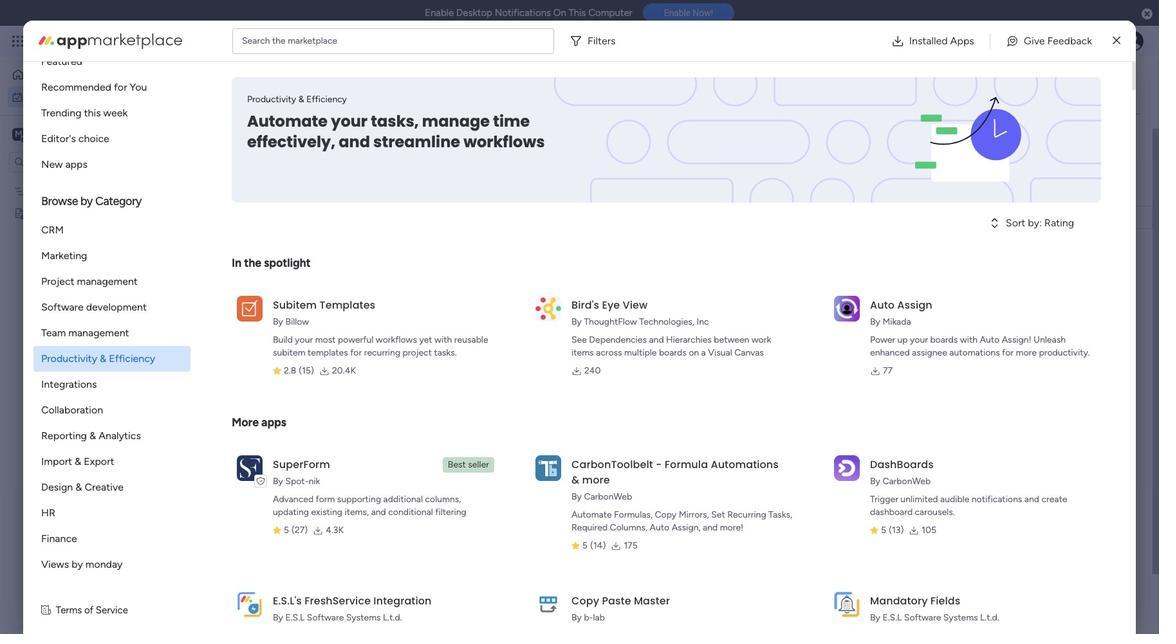 Task type: locate. For each thing, give the bounding box(es) containing it.
0 up 2.8
[[288, 352, 294, 363]]

marketplace
[[288, 35, 337, 46]]

week
[[103, 107, 128, 119], [243, 302, 273, 318], [246, 348, 276, 364]]

0 horizontal spatial with
[[434, 335, 452, 346]]

& for import & export
[[75, 456, 81, 468]]

the right search
[[272, 35, 286, 46]]

& up search icon
[[298, 94, 304, 105]]

2 vertical spatial 0
[[288, 352, 294, 363]]

workspace selection element
[[12, 126, 107, 143]]

see up 240
[[572, 335, 587, 346]]

apps marketplace image
[[39, 33, 182, 49]]

monday up service
[[85, 559, 123, 571]]

items down tasks,
[[383, 133, 405, 144]]

0 inside today / 0 items
[[265, 259, 271, 270]]

1 horizontal spatial automate
[[572, 510, 612, 521]]

1 horizontal spatial copy
[[655, 510, 677, 521]]

dashboards
[[870, 458, 934, 472]]

on left it
[[1026, 212, 1036, 223]]

1 vertical spatial the
[[244, 256, 261, 270]]

1 e.s.l from the left
[[285, 613, 305, 624]]

0 vertical spatial workflows
[[464, 131, 545, 153]]

updating
[[273, 507, 309, 518]]

105
[[922, 525, 937, 536]]

0 vertical spatial boards
[[930, 335, 958, 346]]

terms of use image
[[41, 604, 51, 618]]

your inside 'build your most powerful workflows yet with reusable subitem templates for recurring project tasks.'
[[295, 335, 313, 346]]

0 horizontal spatial e.s.l
[[285, 613, 305, 624]]

efficiency for productivity & efficiency automate your tasks, manage time effectively, and streamline workflows
[[306, 94, 347, 105]]

0 horizontal spatial carbonweb
[[584, 492, 632, 503]]

0 vertical spatial marketing
[[30, 186, 71, 197]]

paste
[[602, 594, 631, 609]]

1 vertical spatial management
[[77, 275, 138, 288]]

/ for past dates /
[[282, 186, 287, 202]]

app logo image for e.s.l's freshservice integration
[[237, 592, 263, 618]]

more down carbontoolbelt
[[582, 473, 610, 488]]

0 horizontal spatial this
[[217, 302, 240, 318]]

bird's eye view by thoughtflow technologies, inc
[[572, 298, 709, 328]]

0 inside next week / 0 items
[[288, 352, 294, 363]]

streamline
[[373, 131, 460, 153]]

20.4k
[[332, 366, 356, 377]]

/ down build at left
[[279, 348, 285, 364]]

by
[[273, 317, 283, 328], [572, 317, 582, 328], [870, 317, 880, 328], [273, 476, 283, 487], [870, 476, 880, 487], [572, 492, 582, 503], [273, 613, 283, 624], [572, 613, 582, 624], [870, 613, 880, 624]]

and inside trigger unlimited audible notifications and create dashboard carousels.
[[1024, 494, 1039, 505]]

app logo image
[[237, 296, 263, 322], [536, 296, 561, 322], [834, 296, 860, 322], [536, 455, 561, 481], [237, 456, 263, 481], [834, 456, 860, 481], [237, 592, 263, 618], [536, 592, 561, 618], [834, 592, 860, 618]]

0 horizontal spatial my
[[28, 91, 41, 102]]

systems down the fields
[[943, 613, 978, 624]]

your right up
[[910, 335, 928, 346]]

automate up required
[[572, 510, 612, 521]]

5 for dashboards
[[881, 525, 886, 536]]

more down assign! at the bottom right of the page
[[1016, 348, 1037, 358]]

1 vertical spatial 0
[[285, 306, 291, 317]]

by down mandatory
[[870, 613, 880, 624]]

week for this
[[243, 302, 273, 318]]

efficiency down the team management
[[109, 353, 155, 365]]

columns,
[[425, 494, 461, 505]]

week for next
[[246, 348, 276, 364]]

0 inside this week / 0 items
[[285, 306, 291, 317]]

1 horizontal spatial systems
[[943, 613, 978, 624]]

and right the items,
[[371, 507, 386, 518]]

hierarchies
[[666, 335, 712, 346]]

hide
[[339, 133, 358, 144]]

2 vertical spatial week
[[246, 348, 276, 364]]

management up development
[[77, 275, 138, 288]]

app logo image for bird's eye view
[[536, 296, 561, 322]]

see left plans
[[225, 35, 240, 46]]

0 horizontal spatial apps
[[65, 158, 87, 171]]

/ left 1
[[282, 186, 287, 202]]

auto up the mikada
[[870, 298, 895, 313]]

1 horizontal spatial on
[[1026, 212, 1036, 223]]

notifications image
[[933, 35, 946, 48]]

0
[[265, 259, 271, 270], [285, 306, 291, 317], [288, 352, 294, 363]]

work for my
[[43, 91, 63, 102]]

& down carbontoolbelt
[[572, 473, 579, 488]]

work up trending
[[43, 91, 63, 102]]

my left work
[[193, 75, 223, 104]]

0 horizontal spatial boards
[[659, 348, 687, 358]]

next
[[217, 348, 242, 364]]

1 horizontal spatial efficiency
[[306, 94, 347, 105]]

nik
[[309, 476, 320, 487]]

efficiency inside productivity & efficiency automate your tasks, manage time effectively, and streamline workflows
[[306, 94, 347, 105]]

work up canvas
[[752, 335, 771, 346]]

carbonweb down the dashboards
[[883, 476, 931, 487]]

time
[[493, 111, 530, 132]]

& up "export"
[[89, 430, 96, 442]]

app logo image left e.s.l's
[[237, 592, 263, 618]]

automate up search icon
[[247, 111, 328, 132]]

my
[[193, 75, 223, 104], [28, 91, 41, 102]]

app logo image for auto assign
[[834, 296, 860, 322]]

1 horizontal spatial see
[[572, 335, 587, 346]]

auto inside automate formulas, copy mirrors, set recurring tasks, required columns, auto assign, and more!
[[650, 523, 669, 534]]

1 vertical spatial efficiency
[[109, 353, 155, 365]]

in
[[232, 256, 241, 270]]

it
[[1039, 212, 1044, 223]]

enable left "now!"
[[664, 8, 691, 18]]

0 horizontal spatial more
[[582, 473, 610, 488]]

2 horizontal spatial your
[[910, 335, 928, 346]]

eye
[[602, 298, 620, 313]]

select product image
[[12, 35, 24, 48]]

1 horizontal spatial this
[[569, 7, 586, 19]]

terms of service
[[56, 605, 128, 617]]

marketing for marketing plan
[[30, 186, 71, 197]]

most
[[315, 335, 336, 346]]

customize button
[[411, 129, 480, 149]]

boards inside the see dependencies and hierarchies between work items across multiple boards on a visual canvas
[[659, 348, 687, 358]]

boards up assignee
[[930, 335, 958, 346]]

productivity inside productivity & efficiency automate your tasks, manage time effectively, and streamline workflows
[[247, 94, 296, 105]]

work
[[104, 33, 127, 48], [43, 91, 63, 102], [752, 335, 771, 346]]

monday work management
[[57, 33, 200, 48]]

0 vertical spatial management
[[130, 33, 200, 48]]

by inside "auto assign by mikada"
[[870, 317, 880, 328]]

my up main
[[28, 91, 41, 102]]

create
[[1042, 494, 1067, 505]]

productivity up integrations
[[41, 353, 97, 365]]

with inside 'build your most powerful workflows yet with reusable subitem templates for recurring project tasks.'
[[434, 335, 452, 346]]

my inside button
[[28, 91, 41, 102]]

0 vertical spatial work
[[104, 33, 127, 48]]

for down powerful
[[350, 348, 362, 358]]

5 left (14)
[[582, 541, 588, 552]]

1 horizontal spatial enable
[[664, 8, 691, 18]]

by up required
[[572, 492, 582, 503]]

software inside e.s.l's freshservice integration by e.s.l software systems l.t.d.
[[307, 613, 344, 624]]

/ for this week /
[[276, 302, 282, 318]]

subitem
[[273, 348, 305, 358]]

new
[[41, 158, 63, 171]]

give feedback link
[[996, 28, 1102, 54]]

1 vertical spatial week
[[243, 302, 273, 318]]

app logo image left subitem
[[237, 296, 263, 322]]

0 vertical spatial the
[[272, 35, 286, 46]]

bird's
[[572, 298, 599, 313]]

search the marketplace
[[242, 35, 337, 46]]

1 vertical spatial carbonweb
[[584, 492, 632, 503]]

0 vertical spatial on
[[1026, 212, 1036, 223]]

5 left (27) on the bottom left
[[284, 525, 289, 536]]

by up the power
[[870, 317, 880, 328]]

e.s.l down mandatory
[[883, 613, 902, 624]]

0 horizontal spatial 5
[[284, 525, 289, 536]]

0 vertical spatial apps
[[65, 158, 87, 171]]

0 vertical spatial carbonweb
[[883, 476, 931, 487]]

by right browse
[[80, 194, 93, 209]]

e.s.l down e.s.l's
[[285, 613, 305, 624]]

0 horizontal spatial enable
[[425, 7, 454, 19]]

collaboration
[[41, 404, 103, 416]]

marketing up notes
[[30, 186, 71, 197]]

Filter dashboard by text search field
[[190, 129, 311, 149]]

editor's
[[41, 133, 76, 145]]

auto up automations
[[980, 335, 1000, 346]]

240
[[584, 366, 601, 377]]

0 horizontal spatial auto
[[650, 523, 669, 534]]

& down the team management
[[100, 353, 106, 365]]

by left spot-
[[273, 476, 283, 487]]

1 image
[[971, 26, 983, 41]]

app logo image left the b-
[[536, 592, 561, 618]]

work inside the see dependencies and hierarchies between work items across multiple boards on a visual canvas
[[752, 335, 771, 346]]

1 l.t.d. from the left
[[383, 613, 402, 624]]

& for productivity & efficiency automate your tasks, manage time effectively, and streamline workflows
[[298, 94, 304, 105]]

up
[[898, 335, 908, 346]]

inbox image
[[962, 35, 974, 48]]

week up build at left
[[243, 302, 273, 318]]

items
[[383, 133, 405, 144], [273, 259, 296, 270], [293, 306, 316, 317], [572, 348, 594, 358], [296, 352, 318, 363]]

0 vertical spatial a
[[701, 348, 706, 358]]

banner logo image
[[851, 77, 1086, 203]]

search image
[[295, 134, 306, 144]]

dashboard
[[870, 507, 913, 518]]

this right the on
[[569, 7, 586, 19]]

by up the trigger
[[870, 476, 880, 487]]

5 (14)
[[582, 541, 606, 552]]

see inside see plans button
[[225, 35, 240, 46]]

0 vertical spatial copy
[[655, 510, 677, 521]]

private board image
[[14, 207, 26, 219]]

1 vertical spatial a
[[266, 441, 273, 457]]

0 horizontal spatial on
[[689, 348, 699, 358]]

0 right in
[[265, 259, 271, 270]]

on
[[1026, 212, 1036, 223], [689, 348, 699, 358]]

app logo image left the mikada
[[834, 296, 860, 322]]

workspace image
[[12, 127, 25, 141]]

items up 240
[[572, 348, 594, 358]]

1 horizontal spatial apps
[[261, 416, 286, 430]]

in the spotlight
[[232, 256, 311, 270]]

app logo image for copy paste master
[[536, 592, 561, 618]]

1 horizontal spatial e.s.l
[[883, 613, 902, 624]]

efficiency up the hide
[[306, 94, 347, 105]]

productivity for productivity & efficiency automate your tasks, manage time effectively, and streamline workflows
[[247, 94, 296, 105]]

app logo image left mandatory
[[834, 592, 860, 618]]

and inside automate formulas, copy mirrors, set recurring tasks, required columns, auto assign, and more!
[[703, 523, 718, 534]]

productivity up filter dashboard by text search field
[[247, 94, 296, 105]]

1 horizontal spatial carbonweb
[[883, 476, 931, 487]]

0 up build at left
[[285, 306, 291, 317]]

management up you
[[130, 33, 200, 48]]

feedback
[[1047, 34, 1092, 47]]

1 horizontal spatial 5
[[582, 541, 588, 552]]

recommended
[[41, 81, 111, 93]]

0 horizontal spatial productivity
[[41, 353, 97, 365]]

/ up superform
[[307, 441, 313, 457]]

terms
[[56, 605, 82, 617]]

1 vertical spatial see
[[572, 335, 587, 346]]

home image
[[12, 68, 24, 81]]

help image
[[1078, 35, 1091, 48]]

boards
[[930, 335, 958, 346], [659, 348, 687, 358]]

1 with from the left
[[434, 335, 452, 346]]

my work button
[[8, 87, 138, 107]]

and
[[339, 131, 370, 153], [649, 335, 664, 346], [1024, 494, 1039, 505], [371, 507, 386, 518], [703, 523, 718, 534]]

& for reporting & analytics
[[89, 430, 96, 442]]

this up next
[[217, 302, 240, 318]]

app logo image for carbontoolbelt - formula automations & more
[[536, 455, 561, 481]]

productivity & efficiency automate your tasks, manage time effectively, and streamline workflows
[[247, 94, 545, 153]]

by left the b-
[[572, 613, 582, 624]]

a inside the see dependencies and hierarchies between work items across multiple boards on a visual canvas
[[701, 348, 706, 358]]

carbonweb inside dashboards by carbonweb
[[883, 476, 931, 487]]

2 horizontal spatial work
[[752, 335, 771, 346]]

apps for more apps
[[261, 416, 286, 430]]

1 horizontal spatial workflows
[[464, 131, 545, 153]]

automate
[[247, 111, 328, 132], [572, 510, 612, 521]]

software down the fields
[[904, 613, 941, 624]]

with up automations
[[960, 335, 978, 346]]

marketing up project
[[41, 250, 87, 262]]

2 l.t.d. from the left
[[980, 613, 999, 624]]

0 horizontal spatial work
[[43, 91, 63, 102]]

for inside power up your boards with auto assign! unleash enhanced assignee automations for more productivity.
[[1002, 348, 1014, 358]]

items up subitem
[[273, 259, 296, 270]]

carousels.
[[915, 507, 955, 518]]

1 horizontal spatial with
[[960, 335, 978, 346]]

1 horizontal spatial l.t.d.
[[980, 613, 999, 624]]

computer
[[588, 7, 632, 19]]

and left "create"
[[1024, 494, 1039, 505]]

and down set
[[703, 523, 718, 534]]

0 horizontal spatial for
[[114, 81, 127, 93]]

& inside productivity & efficiency automate your tasks, manage time effectively, and streamline workflows
[[298, 94, 304, 105]]

1 systems from the left
[[346, 613, 381, 624]]

1 vertical spatial apps
[[261, 416, 286, 430]]

by right the views
[[72, 559, 83, 571]]

None search field
[[190, 129, 311, 149]]

by inside dashboards by carbonweb
[[870, 476, 880, 487]]

views by monday
[[41, 559, 123, 571]]

1 vertical spatial marketing
[[41, 250, 87, 262]]

copy inside automate formulas, copy mirrors, set recurring tasks, required columns, auto assign, and more!
[[655, 510, 677, 521]]

1 vertical spatial on
[[689, 348, 699, 358]]

1 vertical spatial boards
[[659, 348, 687, 358]]

1 vertical spatial workflows
[[376, 335, 417, 346]]

productivity
[[247, 94, 296, 105], [41, 353, 97, 365]]

& left "export"
[[75, 456, 81, 468]]

2 with from the left
[[960, 335, 978, 346]]

apps for new apps
[[65, 158, 87, 171]]

5 left (13)
[[881, 525, 886, 536]]

2 e.s.l from the left
[[883, 613, 902, 624]]

dependencies
[[589, 335, 647, 346]]

productivity for productivity & efficiency
[[41, 353, 97, 365]]

1 vertical spatial work
[[43, 91, 63, 102]]

notifications
[[972, 494, 1022, 505]]

for left you
[[114, 81, 127, 93]]

systems
[[346, 613, 381, 624], [943, 613, 978, 624]]

0 horizontal spatial l.t.d.
[[383, 613, 402, 624]]

for down assign! at the bottom right of the page
[[1002, 348, 1014, 358]]

more inside power up your boards with auto assign! unleash enhanced assignee automations for more productivity.
[[1016, 348, 1037, 358]]

see for see plans
[[225, 35, 240, 46]]

work for monday
[[104, 33, 127, 48]]

0 horizontal spatial workflows
[[376, 335, 417, 346]]

1 horizontal spatial software
[[307, 613, 344, 624]]

1 horizontal spatial my
[[193, 75, 223, 104]]

see inside the see dependencies and hierarchies between work items across multiple boards on a visual canvas
[[572, 335, 587, 346]]

workflows inside 'build your most powerful workflows yet with reusable subitem templates for recurring project tasks.'
[[376, 335, 417, 346]]

work inside my work button
[[43, 91, 63, 102]]

monday up featured
[[57, 33, 101, 48]]

enable desktop notifications on this computer
[[425, 7, 632, 19]]

0 horizontal spatial your
[[295, 335, 313, 346]]

software down project
[[41, 301, 83, 313]]

1 horizontal spatial your
[[331, 111, 368, 132]]

by up build at left
[[273, 317, 283, 328]]

dapulse close image
[[1142, 8, 1153, 21]]

1 vertical spatial monday
[[85, 559, 123, 571]]

e.s.l inside mandatory fields by e.s.l software systems l.t.d.
[[883, 613, 902, 624]]

1 horizontal spatial the
[[272, 35, 286, 46]]

without
[[217, 441, 263, 457]]

1 horizontal spatial for
[[350, 348, 362, 358]]

see for see dependencies and hierarchies between work items across multiple boards on a visual canvas
[[572, 335, 587, 346]]

and up multiple
[[649, 335, 664, 346]]

trigger unlimited audible notifications and create dashboard carousels.
[[870, 494, 1067, 518]]

software development
[[41, 301, 147, 313]]

/
[[282, 186, 287, 202], [256, 256, 262, 272], [276, 302, 282, 318], [279, 348, 285, 364], [307, 441, 313, 457]]

boards down "hierarchies"
[[659, 348, 687, 358]]

with up tasks.
[[434, 335, 452, 346]]

0 vertical spatial this
[[569, 7, 586, 19]]

2 horizontal spatial for
[[1002, 348, 1014, 358]]

a left the visual
[[701, 348, 706, 358]]

2 systems from the left
[[943, 613, 978, 624]]

creative
[[85, 481, 124, 494]]

and left tasks,
[[339, 131, 370, 153]]

the for spotlight
[[244, 256, 261, 270]]

app logo image left the dashboards
[[834, 456, 860, 481]]

0 vertical spatial more
[[1016, 348, 1037, 358]]

0 vertical spatial productivity
[[247, 94, 296, 105]]

systems down freshservice
[[346, 613, 381, 624]]

1 horizontal spatial work
[[104, 33, 127, 48]]

work up recommended for you
[[104, 33, 127, 48]]

the for marketplace
[[272, 35, 286, 46]]

copy up the b-
[[572, 594, 599, 609]]

& for productivity & efficiency
[[100, 353, 106, 365]]

lottie animation element
[[0, 505, 164, 635]]

by inside copy paste master by b-lab
[[572, 613, 582, 624]]

app logo image left 'bird's'
[[536, 296, 561, 322]]

2 horizontal spatial software
[[904, 613, 941, 624]]

& right design
[[75, 481, 82, 494]]

technologies,
[[639, 317, 695, 328]]

2 vertical spatial management
[[68, 327, 129, 339]]

status
[[1004, 186, 1031, 197]]

2 horizontal spatial 5
[[881, 525, 886, 536]]

installed apps
[[909, 34, 974, 47]]

1 vertical spatial copy
[[572, 594, 599, 609]]

list box
[[0, 178, 164, 398]]

1 vertical spatial auto
[[980, 335, 1000, 346]]

1 horizontal spatial auto
[[870, 298, 895, 313]]

auto left assign,
[[650, 523, 669, 534]]

0 horizontal spatial systems
[[346, 613, 381, 624]]

1 horizontal spatial more
[[1016, 348, 1037, 358]]

1 vertical spatial productivity
[[41, 353, 97, 365]]

0 horizontal spatial efficiency
[[109, 353, 155, 365]]

1 horizontal spatial a
[[701, 348, 706, 358]]

items up most
[[293, 306, 316, 317]]

lottie animation image
[[0, 505, 164, 635]]

copy up assign,
[[655, 510, 677, 521]]

auto
[[870, 298, 895, 313], [980, 335, 1000, 346], [650, 523, 669, 534]]

automate inside automate formulas, copy mirrors, set recurring tasks, required columns, auto assign, and more!
[[572, 510, 612, 521]]

your down billow
[[295, 335, 313, 346]]

a left date
[[266, 441, 273, 457]]

by inside carbontoolbelt - formula automations & more by carbonweb
[[572, 492, 582, 503]]

option
[[0, 180, 164, 182]]

enable left desktop
[[425, 7, 454, 19]]

by inside subitem templates by billow
[[273, 317, 283, 328]]

0 vertical spatial by
[[80, 194, 93, 209]]

more apps
[[232, 416, 286, 430]]

marketing plan
[[30, 186, 90, 197]]

0 vertical spatial see
[[225, 35, 240, 46]]

this week / 0 items
[[217, 302, 316, 318]]

app logo image for subitem templates
[[237, 296, 263, 322]]

enable inside enable now! button
[[664, 8, 691, 18]]

(27)
[[292, 525, 308, 536]]

2 vertical spatial work
[[752, 335, 771, 346]]

automate formulas, copy mirrors, set recurring tasks, required columns, auto assign, and more!
[[572, 510, 792, 534]]

0 vertical spatial monday
[[57, 33, 101, 48]]

spot-
[[285, 476, 309, 487]]

1 horizontal spatial boards
[[930, 335, 958, 346]]

0 vertical spatial auto
[[870, 298, 895, 313]]

0 horizontal spatial automate
[[247, 111, 328, 132]]

marketing for marketing
[[41, 250, 87, 262]]

l.t.d. inside e.s.l's freshservice integration by e.s.l software systems l.t.d.
[[383, 613, 402, 624]]

by down 'bird's'
[[572, 317, 582, 328]]

carbonweb inside carbontoolbelt - formula automations & more by carbonweb
[[584, 492, 632, 503]]

management for project management
[[77, 275, 138, 288]]

items up (15)
[[296, 352, 318, 363]]

2 horizontal spatial auto
[[980, 335, 1000, 346]]

1 vertical spatial by
[[72, 559, 83, 571]]

2 vertical spatial auto
[[650, 523, 669, 534]]

0 horizontal spatial the
[[244, 256, 261, 270]]

carbonweb up the formulas,
[[584, 492, 632, 503]]

project management
[[41, 275, 138, 288]]

software down freshservice
[[307, 613, 344, 624]]

tasks.
[[434, 348, 457, 358]]

filters button
[[564, 28, 626, 54]]

your up the hide
[[331, 111, 368, 132]]

spotlight
[[264, 256, 311, 270]]

the right in
[[244, 256, 261, 270]]

templates
[[320, 298, 375, 313]]

0 vertical spatial efficiency
[[306, 94, 347, 105]]

apps up the without a date /
[[261, 416, 286, 430]]

export
[[84, 456, 114, 468]]



Task type: describe. For each thing, give the bounding box(es) containing it.
invite members image
[[990, 35, 1003, 48]]

by inside e.s.l's freshservice integration by e.s.l software systems l.t.d.
[[273, 613, 283, 624]]

see plans button
[[208, 32, 270, 51]]

-
[[656, 458, 662, 472]]

and inside the see dependencies and hierarchies between work items across multiple boards on a visual canvas
[[649, 335, 664, 346]]

automations
[[950, 348, 1000, 358]]

required
[[572, 523, 608, 534]]

recommended for you
[[41, 81, 147, 93]]

category
[[95, 194, 142, 209]]

items inside this week / 0 items
[[293, 306, 316, 317]]

search everything image
[[1050, 35, 1063, 48]]

0 horizontal spatial software
[[41, 301, 83, 313]]

boards inside power up your boards with auto assign! unleash enhanced assignee automations for more productivity.
[[930, 335, 958, 346]]

app logo image for dashboards
[[834, 456, 860, 481]]

templates
[[308, 348, 348, 358]]

0 for next week /
[[288, 352, 294, 363]]

items,
[[345, 507, 369, 518]]

people
[[830, 186, 858, 197]]

systems inside e.s.l's freshservice integration by e.s.l software systems l.t.d.
[[346, 613, 381, 624]]

best
[[448, 460, 466, 470]]

main
[[30, 128, 52, 140]]

unlimited
[[901, 494, 938, 505]]

m
[[15, 128, 22, 139]]

enable now! button
[[643, 3, 734, 23]]

1 vertical spatial this
[[217, 302, 240, 318]]

formulas,
[[614, 510, 653, 521]]

systems inside mandatory fields by e.s.l software systems l.t.d.
[[943, 613, 978, 624]]

editor's choice
[[41, 133, 109, 145]]

your inside productivity & efficiency automate your tasks, manage time effectively, and streamline workflows
[[331, 111, 368, 132]]

for inside 'build your most powerful workflows yet with reusable subitem templates for recurring project tasks.'
[[350, 348, 362, 358]]

past
[[217, 186, 242, 202]]

more
[[232, 416, 259, 430]]

& for design & creative
[[75, 481, 82, 494]]

my for my work
[[28, 91, 41, 102]]

set
[[711, 510, 725, 521]]

l.t.d. inside mandatory fields by e.s.l software systems l.t.d.
[[980, 613, 999, 624]]

/ for next week /
[[279, 348, 285, 364]]

automate inside productivity & efficiency automate your tasks, manage time effectively, and streamline workflows
[[247, 111, 328, 132]]

plans
[[243, 35, 264, 46]]

productivity.
[[1039, 348, 1090, 358]]

e.s.l inside e.s.l's freshservice integration by e.s.l software systems l.t.d.
[[285, 613, 305, 624]]

enhanced
[[870, 348, 910, 358]]

copy paste master by b-lab
[[572, 594, 670, 624]]

today
[[217, 256, 253, 272]]

my work
[[193, 75, 279, 104]]

more inside carbontoolbelt - formula automations & more by carbonweb
[[582, 473, 610, 488]]

Search in workspace field
[[27, 154, 107, 169]]

advanced
[[273, 494, 313, 505]]

workflows inside productivity & efficiency automate your tasks, manage time effectively, and streamline workflows
[[464, 131, 545, 153]]

auto assign by mikada
[[870, 298, 932, 328]]

trending this week
[[41, 107, 128, 119]]

hr
[[41, 507, 55, 519]]

choice
[[78, 133, 109, 145]]

by inside bird's eye view by thoughtflow technologies, inc
[[572, 317, 582, 328]]

supporting
[[337, 494, 381, 505]]

efficiency for productivity & efficiency
[[109, 353, 155, 365]]

software inside mandatory fields by e.s.l software systems l.t.d.
[[904, 613, 941, 624]]

items inside next week / 0 items
[[296, 352, 318, 363]]

175
[[624, 541, 638, 552]]

assign,
[[672, 523, 701, 534]]

plan
[[73, 186, 90, 197]]

board
[[726, 186, 749, 197]]

management for team management
[[68, 327, 129, 339]]

by inside mandatory fields by e.s.l software systems l.t.d.
[[870, 613, 880, 624]]

search
[[242, 35, 270, 46]]

browse by category
[[41, 194, 142, 209]]

items inside the see dependencies and hierarchies between work items across multiple boards on a visual canvas
[[572, 348, 594, 358]]

with inside power up your boards with auto assign! unleash enhanced assignee automations for more productivity.
[[960, 335, 978, 346]]

date
[[918, 186, 937, 197]]

(14)
[[590, 541, 606, 552]]

4.3k
[[326, 525, 344, 536]]

between
[[714, 335, 749, 346]]

without a date /
[[217, 441, 316, 457]]

effectively,
[[247, 131, 335, 153]]

columns,
[[610, 523, 648, 534]]

hide done items
[[339, 133, 405, 144]]

and inside advanced form supporting additional columns, updating existing items, and conditional filtering
[[371, 507, 386, 518]]

reusable
[[454, 335, 488, 346]]

main workspace
[[30, 128, 106, 140]]

more!
[[720, 523, 744, 534]]

and inside productivity & efficiency automate your tasks, manage time effectively, and streamline workflows
[[339, 131, 370, 153]]

by for views
[[72, 559, 83, 571]]

my work
[[28, 91, 63, 102]]

b-
[[584, 613, 593, 624]]

fields
[[931, 594, 961, 609]]

apps image
[[1018, 35, 1031, 48]]

e.s.l's freshservice integration by e.s.l software systems l.t.d.
[[273, 594, 432, 624]]

0 horizontal spatial a
[[266, 441, 273, 457]]

mirrors,
[[679, 510, 709, 521]]

auto inside "auto assign by mikada"
[[870, 298, 895, 313]]

thoughtflow
[[584, 317, 637, 328]]

sort by: rating
[[1006, 217, 1074, 229]]

1
[[290, 190, 294, 201]]

items inside today / 0 items
[[273, 259, 296, 270]]

finance
[[41, 533, 77, 545]]

workspace
[[55, 128, 106, 140]]

across
[[596, 348, 622, 358]]

0 for this week /
[[285, 306, 291, 317]]

app logo image left date
[[237, 456, 263, 481]]

auto inside power up your boards with auto assign! unleash enhanced assignee automations for more productivity.
[[980, 335, 1000, 346]]

enable for enable now!
[[664, 8, 691, 18]]

/ right in
[[256, 256, 262, 272]]

0 vertical spatial week
[[103, 107, 128, 119]]

enable now!
[[664, 8, 713, 18]]

yet
[[419, 335, 432, 346]]

sort
[[1006, 217, 1026, 229]]

copy inside copy paste master by b-lab
[[572, 594, 599, 609]]

5 for carbontoolbelt - formula automations & more
[[582, 541, 588, 552]]

you
[[130, 81, 147, 93]]

dapulse x slim image
[[1113, 33, 1121, 49]]

dates
[[245, 186, 279, 202]]

customize
[[431, 133, 475, 144]]

formula
[[665, 458, 708, 472]]

give
[[1024, 34, 1045, 47]]

lab
[[593, 613, 605, 624]]

multiple
[[624, 348, 657, 358]]

by for browse
[[80, 194, 93, 209]]

mikada
[[883, 317, 911, 328]]

kendall parks image
[[1123, 31, 1144, 51]]

project
[[41, 275, 74, 288]]

today / 0 items
[[217, 256, 296, 272]]

& inside carbontoolbelt - formula automations & more by carbonweb
[[572, 473, 579, 488]]

e.s.l's
[[273, 594, 302, 609]]

working
[[990, 212, 1024, 223]]

77
[[883, 366, 893, 377]]

mandatory
[[870, 594, 928, 609]]

assign!
[[1002, 335, 1031, 346]]

my for my work
[[193, 75, 223, 104]]

installed apps button
[[881, 28, 985, 54]]

past dates / 1 item
[[217, 186, 314, 202]]

enable for enable desktop notifications on this computer
[[425, 7, 454, 19]]

give feedback button
[[996, 28, 1102, 54]]

powerful
[[338, 335, 374, 346]]

carbontoolbelt
[[572, 458, 653, 472]]

app logo image for mandatory fields
[[834, 592, 860, 618]]

views
[[41, 559, 69, 571]]

filtering
[[435, 507, 466, 518]]

subitem templates by billow
[[273, 298, 375, 328]]

on inside the see dependencies and hierarchies between work items across multiple boards on a visual canvas
[[689, 348, 699, 358]]

list box containing marketing plan
[[0, 178, 164, 398]]

your inside power up your boards with auto assign! unleash enhanced assignee automations for more productivity.
[[910, 335, 928, 346]]

additional
[[383, 494, 423, 505]]



Task type: vqa. For each thing, say whether or not it's contained in the screenshot.
Quick Search Results LIST BOX
no



